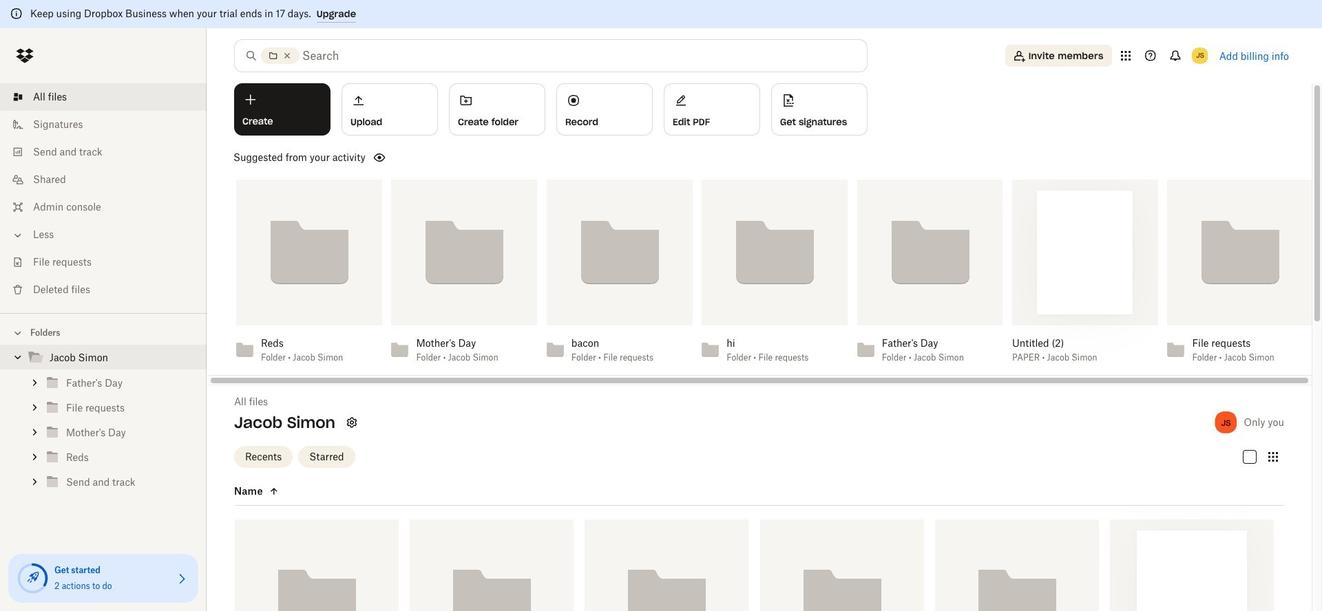 Task type: describe. For each thing, give the bounding box(es) containing it.
file, _ getting started with dropbox paper.paper row
[[1110, 520, 1274, 612]]

folder, file requests row
[[410, 520, 574, 612]]

dropbox image
[[11, 42, 39, 70]]

folder, reds row
[[760, 520, 924, 612]]



Task type: vqa. For each thing, say whether or not it's contained in the screenshot.
bottom files
no



Task type: locate. For each thing, give the bounding box(es) containing it.
list item
[[0, 83, 207, 111]]

folder, send and track row
[[935, 520, 1099, 612]]

group
[[0, 371, 207, 495]]

less image
[[11, 229, 25, 242]]

Search in folder "Jacob Simon" text field
[[302, 48, 839, 64]]

folder, mother's day row
[[585, 520, 749, 612]]

folder settings image
[[344, 415, 360, 431]]

list
[[0, 75, 207, 313]]

alert
[[0, 0, 1323, 28]]

folder, father's day row
[[235, 520, 399, 612]]



